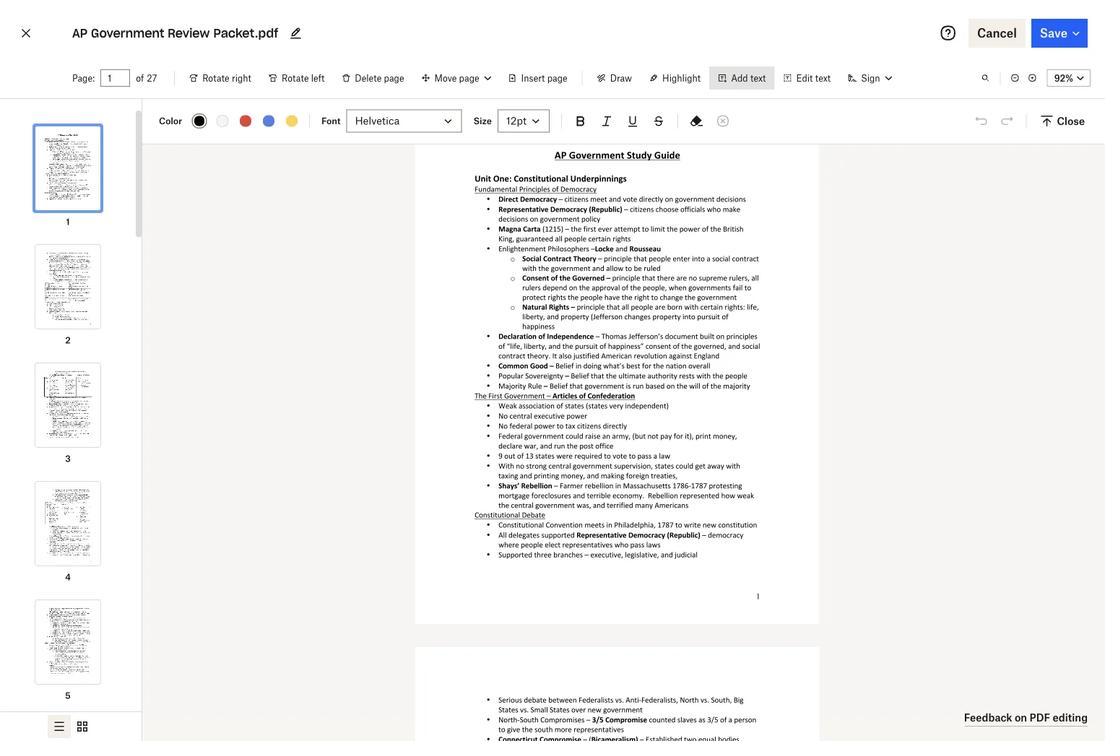 Task type: locate. For each thing, give the bounding box(es) containing it.
page
[[384, 73, 404, 83], [459, 73, 479, 83], [547, 73, 567, 83]]

text right the add
[[750, 73, 766, 83]]

move page
[[434, 73, 479, 83]]

feedback
[[964, 711, 1012, 724]]

on
[[1015, 711, 1027, 724]]

underline image
[[624, 112, 641, 130]]

font
[[321, 116, 341, 126]]

92% button
[[1047, 69, 1091, 87]]

insert page button
[[500, 66, 576, 90]]

rotate
[[202, 73, 229, 83], [282, 73, 309, 83]]

0 horizontal spatial text
[[750, 73, 766, 83]]

4
[[65, 572, 71, 582]]

page right move
[[459, 73, 479, 83]]

of
[[136, 73, 144, 83]]

Font button
[[346, 109, 462, 133]]

rotate inside button
[[282, 73, 309, 83]]

rotate right
[[202, 73, 251, 83]]

delete page
[[355, 73, 404, 83]]

draw button
[[588, 66, 641, 90]]

right
[[232, 73, 251, 83]]

None number field
[[108, 72, 123, 84]]

draw
[[610, 73, 632, 83]]

move page button
[[413, 66, 500, 90]]

1 horizontal spatial page
[[459, 73, 479, 83]]

page 1. selected thumbnail preview element
[[22, 111, 114, 229]]

option group
[[0, 711, 142, 741]]

insert
[[521, 73, 545, 83]]

color
[[159, 116, 182, 126]]

1 rotate from the left
[[202, 73, 229, 83]]

0 horizontal spatial rotate
[[202, 73, 229, 83]]

text right edit
[[815, 73, 831, 83]]

page 6. selectable thumbnail preview image
[[22, 703, 114, 741]]

2 page from the left
[[459, 73, 479, 83]]

rotate right button
[[181, 66, 260, 90]]

close
[[1057, 115, 1085, 127]]

3
[[65, 453, 71, 464]]

page 4. selectable thumbnail preview element
[[22, 466, 114, 584]]

edit
[[796, 73, 813, 83]]

sign
[[861, 73, 880, 83]]

page for move page
[[459, 73, 479, 83]]

3 page from the left
[[547, 73, 567, 83]]

2 rotate from the left
[[282, 73, 309, 83]]

government
[[91, 26, 164, 40]]

page 3. selectable thumbnail preview element
[[22, 347, 114, 466]]

add text
[[731, 73, 766, 83]]

1 text from the left
[[750, 73, 766, 83]]

text for add text
[[750, 73, 766, 83]]

bold image
[[572, 112, 589, 130]]

12pt
[[506, 115, 527, 127]]

2 text from the left
[[815, 73, 831, 83]]

page right insert
[[547, 73, 567, 83]]

delete
[[355, 73, 382, 83]]

save
[[1040, 26, 1067, 40]]

92%
[[1054, 73, 1073, 83]]

0 horizontal spatial page
[[384, 73, 404, 83]]

text
[[750, 73, 766, 83], [815, 73, 831, 83]]

edit text
[[796, 73, 831, 83]]

left
[[311, 73, 325, 83]]

rotate inside button
[[202, 73, 229, 83]]

page for insert page
[[547, 73, 567, 83]]

rotate left left
[[282, 73, 309, 83]]

page right delete on the left top of page
[[384, 73, 404, 83]]

1 page from the left
[[384, 73, 404, 83]]

italic image
[[598, 112, 615, 130]]

rotate for rotate right
[[202, 73, 229, 83]]

1 horizontal spatial rotate
[[282, 73, 309, 83]]

Size button
[[498, 109, 550, 133]]

rotate left right
[[202, 73, 229, 83]]

page inside popup button
[[459, 73, 479, 83]]

highlight button
[[641, 66, 709, 90]]

1 horizontal spatial text
[[815, 73, 831, 83]]

2 horizontal spatial page
[[547, 73, 567, 83]]



Task type: vqa. For each thing, say whether or not it's contained in the screenshot.
the left users
no



Task type: describe. For each thing, give the bounding box(es) containing it.
Button to change sidebar grid view to list view radio
[[48, 715, 71, 738]]

eraser image
[[688, 112, 706, 130]]

rotate left
[[282, 73, 325, 83]]

highlight
[[662, 73, 701, 83]]

add
[[731, 73, 748, 83]]

rotate for rotate left
[[282, 73, 309, 83]]

edit text button
[[775, 66, 839, 90]]

page:
[[72, 73, 95, 83]]

cancel image
[[17, 22, 35, 45]]

ap government review packet.pdf
[[72, 26, 278, 40]]

cancel
[[977, 26, 1017, 40]]

helvetica
[[355, 115, 400, 127]]

pdf
[[1030, 711, 1050, 724]]

cancel button
[[969, 19, 1025, 48]]

size
[[473, 116, 492, 126]]

close button
[[1032, 109, 1093, 133]]

feedback on pdf editing
[[964, 711, 1088, 724]]

ap
[[72, 26, 87, 40]]

packet.pdf
[[213, 26, 278, 40]]

save button
[[1031, 19, 1088, 48]]

editing
[[1053, 711, 1088, 724]]

page for delete page
[[384, 73, 404, 83]]

review
[[168, 26, 210, 40]]

add text button
[[709, 66, 775, 90]]

insert page
[[521, 73, 567, 83]]

delete page button
[[333, 66, 413, 90]]

5
[[65, 690, 71, 701]]

rotate left button
[[260, 66, 333, 90]]

move
[[434, 73, 457, 83]]

Button to change sidebar list view to grid view radio
[[71, 715, 94, 738]]

strikethrough image
[[650, 112, 667, 130]]

27
[[147, 73, 157, 83]]

sign button
[[839, 66, 900, 90]]

page 5. selectable thumbnail preview element
[[22, 584, 114, 703]]

text for edit text
[[815, 73, 831, 83]]

1
[[66, 216, 70, 227]]

feedback on pdf editing button
[[964, 709, 1088, 727]]

2
[[65, 335, 71, 346]]

page 2. selectable thumbnail preview element
[[22, 229, 114, 347]]

of 27
[[136, 73, 157, 83]]



